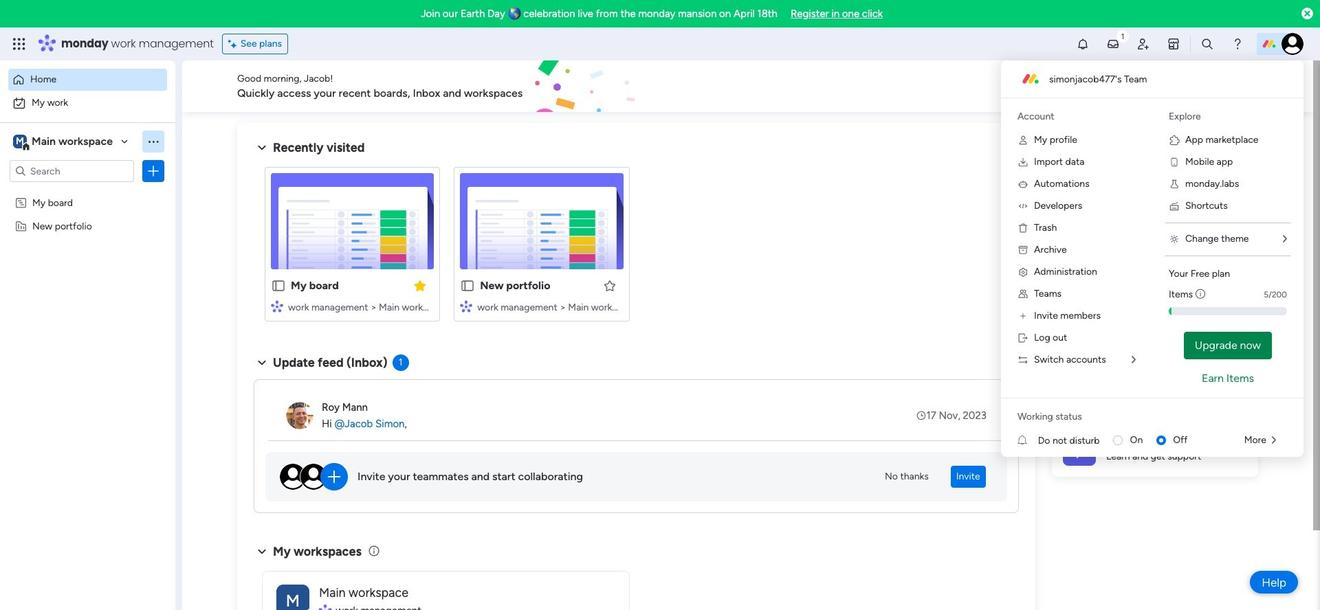 Task type: locate. For each thing, give the bounding box(es) containing it.
close recently visited image
[[254, 140, 270, 156]]

0 horizontal spatial public board image
[[271, 279, 286, 294]]

templates image image
[[1065, 131, 1246, 226]]

administration image
[[1018, 267, 1029, 278]]

1 horizontal spatial list arrow image
[[1272, 436, 1276, 446]]

v2 info image
[[1196, 287, 1206, 302]]

component image
[[271, 300, 283, 313]]

import data image
[[1018, 157, 1029, 168]]

archive image
[[1018, 245, 1029, 256]]

invite members image
[[1018, 311, 1029, 322]]

log out image
[[1018, 333, 1029, 344]]

1 public board image from the left
[[271, 279, 286, 294]]

public board image up component icon
[[460, 279, 475, 294]]

shortcuts image
[[1169, 201, 1180, 212]]

0 vertical spatial list arrow image
[[1132, 356, 1136, 365]]

0 horizontal spatial list arrow image
[[1132, 356, 1136, 365]]

add to favorites image
[[603, 279, 617, 293]]

0 vertical spatial option
[[8, 69, 167, 91]]

2 vertical spatial option
[[0, 190, 175, 193]]

list box
[[0, 188, 175, 423]]

help image
[[1231, 37, 1245, 51]]

automations image
[[1018, 179, 1029, 190]]

public board image
[[271, 279, 286, 294], [460, 279, 475, 294]]

2 public board image from the left
[[460, 279, 475, 294]]

public board image up component image at left
[[271, 279, 286, 294]]

see plans image
[[228, 36, 240, 52]]

public board image for component icon
[[460, 279, 475, 294]]

option
[[8, 69, 167, 91], [8, 92, 167, 114], [0, 190, 175, 193]]

1 horizontal spatial public board image
[[460, 279, 475, 294]]

list arrow image
[[1132, 356, 1136, 365], [1272, 436, 1276, 446]]

v2 bolt switch image
[[1171, 79, 1179, 94]]

v2 user feedback image
[[1063, 79, 1074, 94]]

close my workspaces image
[[254, 544, 270, 560]]

mobile app image
[[1169, 157, 1180, 168]]

1 vertical spatial option
[[8, 92, 167, 114]]

quick search results list box
[[254, 156, 1019, 338]]

search everything image
[[1201, 37, 1214, 51]]

1 vertical spatial list arrow image
[[1272, 436, 1276, 446]]



Task type: describe. For each thing, give the bounding box(es) containing it.
workspace selection element
[[13, 133, 115, 151]]

switch accounts image
[[1018, 355, 1029, 366]]

change theme image
[[1169, 234, 1180, 245]]

list arrow image
[[1283, 235, 1287, 244]]

jacob simon image
[[1282, 33, 1304, 55]]

roy mann image
[[286, 402, 314, 430]]

options image
[[146, 164, 160, 178]]

getting started element
[[1052, 356, 1259, 411]]

help center element
[[1052, 422, 1259, 477]]

remove from favorites image
[[413, 279, 427, 293]]

1 image
[[1117, 28, 1129, 44]]

trash image
[[1018, 223, 1029, 234]]

Search in workspace field
[[29, 163, 115, 179]]

monday marketplace image
[[1167, 37, 1181, 51]]

update feed image
[[1107, 37, 1120, 51]]

monday.labs image
[[1169, 179, 1180, 190]]

notifications image
[[1076, 37, 1090, 51]]

invite members image
[[1137, 37, 1151, 51]]

my profile image
[[1018, 135, 1029, 146]]

close update feed (inbox) image
[[254, 355, 270, 371]]

workspace options image
[[146, 135, 160, 148]]

component image
[[460, 300, 473, 313]]

public board image for component image at left
[[271, 279, 286, 294]]

1 element
[[392, 355, 409, 371]]

workspace image
[[13, 134, 27, 149]]

select product image
[[12, 37, 26, 51]]

developers image
[[1018, 201, 1029, 212]]

v2 surfce notifications image
[[1018, 434, 1038, 448]]

teams image
[[1018, 289, 1029, 300]]

workspace image
[[276, 585, 309, 611]]



Task type: vqa. For each thing, say whether or not it's contained in the screenshot.
enable for Enable Desktop Notifications On This Computer
no



